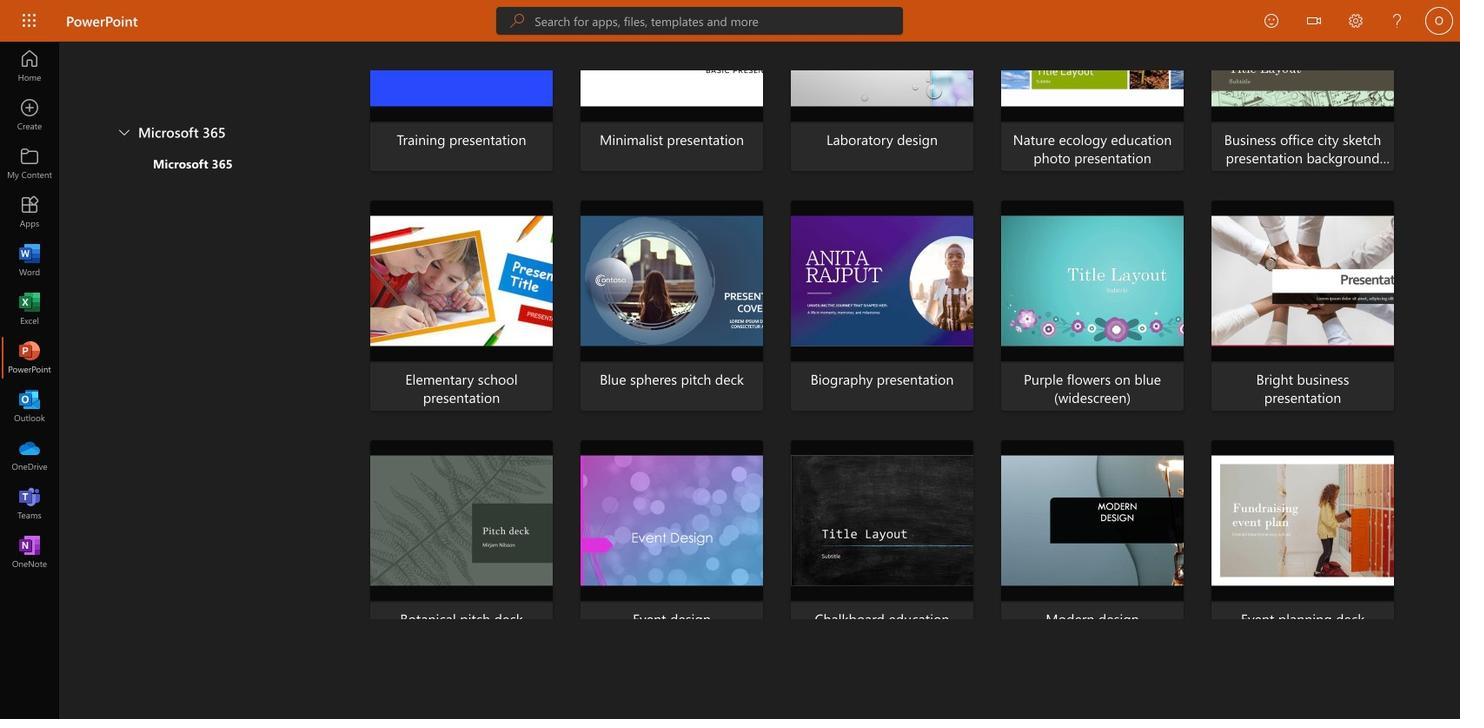 Task type: locate. For each thing, give the bounding box(es) containing it.
navigation
[[0, 42, 59, 577]]

powerpoint image
[[21, 349, 38, 367]]

apps image
[[21, 203, 38, 221]]

create image
[[21, 106, 38, 123]]

option
[[125, 155, 323, 179]]

banner
[[0, 0, 1461, 45]]

my content image
[[21, 155, 38, 172]]

onedrive image
[[21, 447, 38, 464]]

None search field
[[497, 7, 903, 35]]

outlook image
[[21, 398, 38, 416]]

application
[[0, 0, 1461, 720]]

main content
[[59, 0, 1461, 651]]

onenote image
[[21, 544, 38, 562]]



Task type: vqa. For each thing, say whether or not it's contained in the screenshot.
right New
no



Task type: describe. For each thing, give the bounding box(es) containing it.
excel image
[[21, 301, 38, 318]]

home image
[[21, 57, 38, 75]]

Search box. Suggestions appear as you type. search field
[[535, 7, 903, 35]]

teams image
[[21, 496, 38, 513]]

word image
[[21, 252, 38, 270]]



